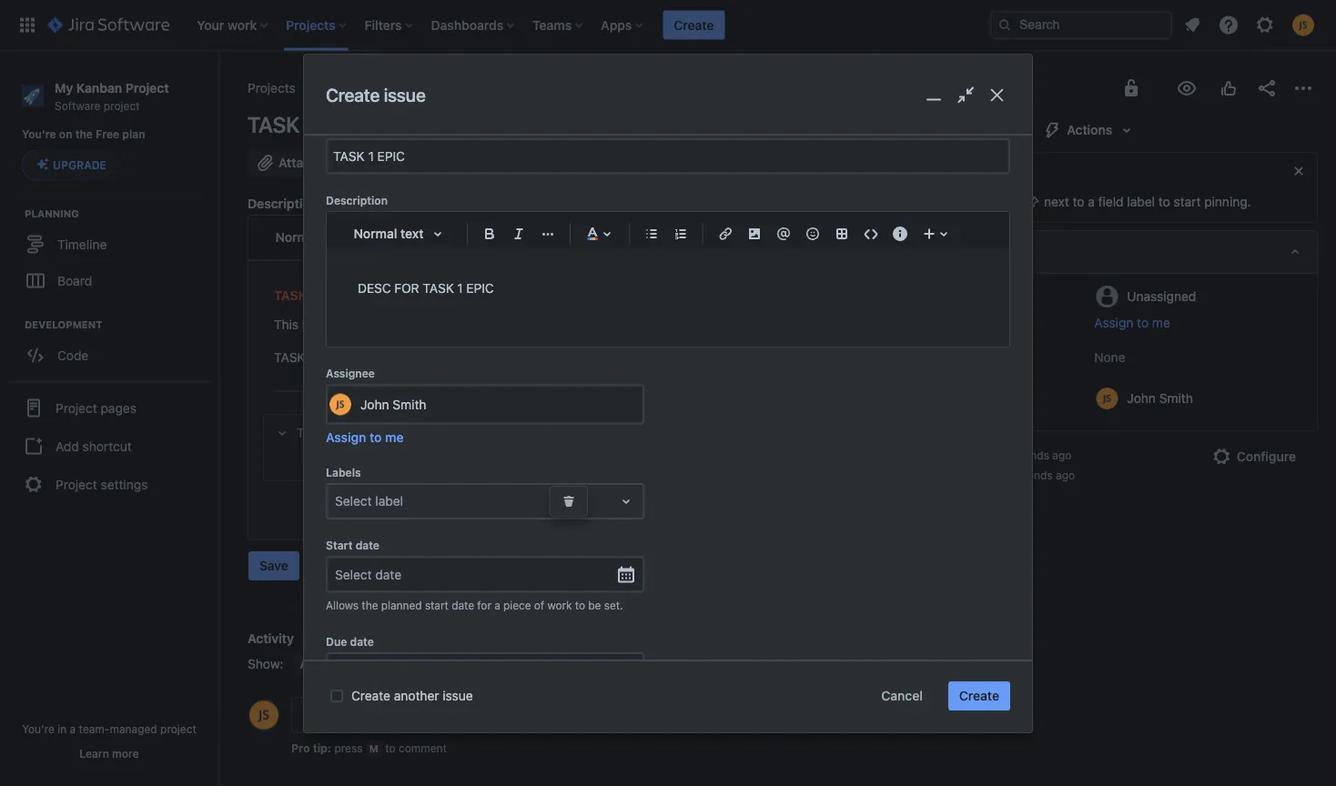 Task type: locate. For each thing, give the bounding box(es) containing it.
0 horizontal spatial emoji image
[[708, 227, 730, 249]]

0 vertical spatial assign
[[1094, 315, 1134, 330]]

the right "is" on the top left
[[315, 317, 334, 332]]

0 horizontal spatial first
[[337, 317, 360, 332]]

you're left the in
[[22, 723, 55, 736]]

learn more button
[[79, 746, 139, 761]]

cancel inside create issue "dialog"
[[882, 689, 923, 704]]

description:
[[319, 288, 409, 303]]

1 horizontal spatial kanban
[[361, 81, 405, 96]]

you're for you're in a team-managed project
[[22, 723, 55, 736]]

info panel image right code snippet image
[[889, 223, 911, 245]]

board
[[57, 273, 92, 288]]

mention image right table image
[[773, 223, 795, 245]]

0 vertical spatial first
[[337, 317, 360, 332]]

kanban inside "my kanban project software project"
[[76, 80, 122, 95]]

1 for task 1 date: oct 30, 2023
[[309, 350, 314, 365]]

1 horizontal spatial start
[[1174, 194, 1201, 209]]

the
[[75, 128, 93, 141], [315, 317, 334, 332], [362, 600, 378, 612]]

be
[[588, 600, 601, 612]]

a left piece on the bottom left of page
[[494, 600, 500, 612]]

save
[[259, 558, 288, 573]]

issue inside button
[[437, 155, 469, 170]]

1 horizontal spatial assign to me button
[[1094, 314, 1299, 332]]

project up child
[[408, 81, 450, 96]]

assign up none on the top right of page
[[1094, 315, 1134, 330]]

task
[[363, 317, 388, 332]]

1 vertical spatial select
[[335, 567, 372, 582]]

bullet list ⌘⇧8 image up desc for task 1 epic text box
[[641, 223, 663, 245]]

assign down john smith image
[[326, 430, 366, 445]]

for inside create issue "dialog"
[[477, 600, 491, 612]]

seconds
[[1006, 449, 1050, 462], [1010, 469, 1053, 482]]

first left task
[[337, 317, 360, 332]]

the right the "on"
[[75, 128, 93, 141]]

comments button
[[328, 654, 404, 675]]

select for select label
[[335, 494, 372, 509]]

me down john smith
[[385, 430, 404, 445]]

project up plan
[[104, 99, 140, 112]]

to left be
[[575, 600, 585, 612]]

add image, video, or file image inside create issue "dialog"
[[744, 223, 766, 245]]

1 kanban from the left
[[76, 80, 122, 95]]

hide message image
[[1288, 160, 1310, 182]]

my for my kanban project software project
[[55, 80, 73, 95]]

description for desc for task 1 epic
[[326, 194, 388, 207]]

project right managed on the left bottom
[[160, 723, 197, 736]]

a right the in
[[70, 723, 76, 736]]

project inside project pages link
[[56, 400, 97, 416]]

upgrade
[[53, 159, 106, 171]]

2 you're from the top
[[22, 723, 55, 736]]

task down projects link on the left top of page
[[248, 112, 300, 137]]

1
[[304, 112, 314, 137], [457, 281, 463, 296], [310, 288, 316, 303], [455, 317, 460, 332], [309, 350, 314, 365]]

john smith
[[360, 397, 427, 412]]

to down john
[[370, 430, 382, 445]]

info panel image for desc for task 1 epic
[[889, 223, 911, 245]]

first left newest first "image"
[[835, 657, 860, 672]]

kanban for my kanban project
[[361, 81, 405, 96]]

date up comments
[[350, 635, 374, 648]]

kanban right my kanban project icon
[[361, 81, 405, 96]]

project inside "my kanban project" link
[[408, 81, 450, 96]]

discard & close image
[[984, 82, 1010, 108]]

board link
[[9, 262, 209, 299]]

cancel down newest first button in the bottom right of the page
[[882, 689, 923, 704]]

add inside "button"
[[56, 439, 79, 454]]

more formatting image
[[537, 223, 559, 245]]

1 horizontal spatial the
[[315, 317, 334, 332]]

show:
[[248, 657, 283, 672]]

1 vertical spatial assign
[[326, 430, 366, 445]]

child
[[405, 155, 434, 170]]

newest first button
[[776, 654, 889, 675]]

a left child
[[395, 155, 402, 170]]

5
[[996, 449, 1003, 462], [1000, 469, 1007, 482]]

task down this on the left of page
[[274, 350, 305, 365]]

description down the attach button
[[248, 196, 318, 211]]

mention image left link icon
[[680, 227, 702, 249]]

description inside create issue "dialog"
[[326, 194, 388, 207]]

my up software
[[55, 80, 73, 95]]

1 vertical spatial assign to me button
[[326, 429, 404, 447]]

issue
[[384, 84, 426, 106], [437, 155, 469, 170], [546, 155, 578, 170], [443, 689, 473, 704]]

0 vertical spatial select
[[335, 494, 372, 509]]

1 vertical spatial the
[[315, 317, 334, 332]]

add for add shortcut
[[56, 439, 79, 454]]

0 horizontal spatial create button
[[663, 10, 725, 40]]

pinned
[[953, 163, 996, 178]]

numbered list ⌘⇧7 image for desc for task 1 epic
[[670, 223, 692, 245]]

numbered list ⌘⇧7 image
[[670, 223, 692, 245], [581, 227, 602, 249]]

a left field
[[1088, 194, 1095, 209]]

assign to me inside create issue "dialog"
[[326, 430, 404, 445]]

0 horizontal spatial project
[[104, 99, 140, 112]]

1 horizontal spatial add image, video, or file image
[[744, 223, 766, 245]]

2 vertical spatial project
[[160, 723, 197, 736]]

1 vertical spatial me
[[385, 430, 404, 445]]

2 vertical spatial the
[[362, 600, 378, 612]]

team-
[[79, 723, 110, 736]]

bullet list ⌘⇧8 image
[[641, 223, 663, 245], [553, 227, 574, 249]]

label right field
[[1127, 194, 1155, 209]]

project up '2023'
[[410, 317, 451, 332]]

minimize image
[[921, 82, 947, 108]]

0 vertical spatial ago
[[1053, 449, 1072, 462]]

0 vertical spatial the
[[75, 128, 93, 141]]

1 horizontal spatial numbered list ⌘⇧7 image
[[670, 223, 692, 245]]

bold ⌘b image
[[396, 227, 418, 249]]

project
[[104, 99, 140, 112], [410, 317, 451, 332], [160, 723, 197, 736]]

date
[[356, 540, 380, 552], [375, 567, 402, 582], [452, 600, 474, 612], [350, 635, 374, 648]]

1 vertical spatial project
[[410, 317, 451, 332]]

assign to me down unassigned
[[1094, 315, 1170, 330]]

0 horizontal spatial info panel image
[[792, 227, 814, 249]]

labels
[[326, 466, 361, 479]]

oct
[[357, 350, 378, 365]]

1 horizontal spatial description
[[326, 194, 388, 207]]

cancel button up allows
[[303, 552, 366, 581]]

timeline link
[[9, 226, 209, 262]]

me
[[1152, 315, 1170, 330], [385, 430, 404, 445]]

for right task
[[391, 317, 407, 332]]

next
[[1044, 194, 1069, 209]]

project up add shortcut
[[56, 400, 97, 416]]

cancel button
[[303, 552, 366, 581], [871, 682, 934, 711]]

open image
[[615, 491, 637, 513]]

you're for you're on the free plan
[[22, 128, 56, 141]]

cancel button down newest first "image"
[[871, 682, 934, 711]]

1 up "is" on the top left
[[310, 288, 316, 303]]

you're
[[22, 128, 56, 141], [22, 723, 55, 736]]

1 vertical spatial create button
[[948, 682, 1010, 711]]

start date
[[326, 540, 380, 552]]

kanban
[[76, 80, 122, 95], [361, 81, 405, 96]]

profile image of john smith image
[[249, 701, 279, 730]]

for left piece on the bottom left of page
[[477, 600, 491, 612]]

numbered list ⌘⇧7 image for task 1 description:
[[581, 227, 602, 249]]

issue up add a child issue button
[[384, 84, 426, 106]]

my
[[55, 80, 73, 95], [339, 81, 357, 96]]

my kanban project
[[339, 81, 450, 96]]

pro tip: press m to comment
[[291, 742, 447, 755]]

for
[[391, 317, 407, 332], [477, 600, 491, 612]]

0 vertical spatial start
[[1174, 194, 1201, 209]]

managed
[[110, 723, 157, 736]]

group
[[7, 381, 211, 510]]

1 up attach
[[304, 112, 314, 137]]

1 left date:
[[309, 350, 314, 365]]

date right start
[[356, 540, 380, 552]]

1 select from the top
[[335, 494, 372, 509]]

work
[[548, 600, 572, 612]]

0 vertical spatial cancel
[[314, 558, 355, 573]]

newest first image
[[863, 657, 878, 672]]

1 horizontal spatial create button
[[948, 682, 1010, 711]]

description up normal
[[326, 194, 388, 207]]

0 horizontal spatial kanban
[[76, 80, 122, 95]]

0 horizontal spatial bullet list ⌘⇧8 image
[[553, 227, 574, 249]]

1 horizontal spatial my
[[339, 81, 357, 96]]

a
[[395, 155, 402, 170], [1088, 194, 1095, 209], [494, 600, 500, 612], [70, 723, 76, 736]]

me down unassigned
[[1152, 315, 1170, 330]]

1 you're from the top
[[22, 128, 56, 141]]

another
[[394, 689, 439, 704]]

assignee
[[326, 368, 375, 380]]

software
[[55, 99, 101, 112]]

project up plan
[[125, 80, 169, 95]]

emoji image left table image
[[708, 227, 730, 249]]

code
[[57, 348, 89, 363]]

None text field
[[328, 140, 1009, 173]]

2 my from the left
[[339, 81, 357, 96]]

1 left epic
[[457, 281, 463, 296]]

0 vertical spatial for
[[391, 317, 407, 332]]

cancel
[[314, 558, 355, 573], [882, 689, 923, 704]]

first inside button
[[835, 657, 860, 672]]

0 horizontal spatial assign
[[326, 430, 366, 445]]

1 vertical spatial cancel button
[[871, 682, 934, 711]]

1 horizontal spatial add
[[367, 155, 391, 170]]

1 vertical spatial assign to me
[[326, 430, 404, 445]]

issue right child
[[437, 155, 469, 170]]

1 horizontal spatial emoji image
[[802, 223, 824, 245]]

0 vertical spatial seconds
[[1006, 449, 1050, 462]]

Labels text field
[[335, 493, 338, 511]]

0 vertical spatial add
[[367, 155, 391, 170]]

select down start date
[[335, 567, 372, 582]]

2 kanban from the left
[[361, 81, 405, 96]]

settings
[[101, 477, 148, 492]]

task right 'for'
[[423, 281, 454, 296]]

code snippet image
[[860, 223, 882, 245]]

to right 'm'
[[385, 742, 396, 755]]

0 horizontal spatial for
[[391, 317, 407, 332]]

bullet list ⌘⇧8 image for task 1 description:
[[553, 227, 574, 249]]

0 horizontal spatial add image, video, or file image
[[652, 227, 674, 249]]

for inside description - main content area, start typing to enter text. text box
[[391, 317, 407, 332]]

1 horizontal spatial assign
[[1094, 315, 1134, 330]]

1 vertical spatial add
[[56, 439, 79, 454]]

date for start date
[[356, 540, 380, 552]]

1 horizontal spatial assign to me
[[1094, 315, 1170, 330]]

1 vertical spatial label
[[375, 494, 403, 509]]

1 vertical spatial cancel
[[882, 689, 923, 704]]

1 horizontal spatial first
[[835, 657, 860, 672]]

mention image for task 1 description:
[[680, 227, 702, 249]]

0 vertical spatial me
[[1152, 315, 1170, 330]]

add image, video, or file image right link icon
[[744, 223, 766, 245]]

group containing project pages
[[7, 381, 211, 510]]

0 vertical spatial create button
[[663, 10, 725, 40]]

pinned fields
[[953, 163, 1033, 178]]

2 select from the top
[[335, 567, 372, 582]]

select for select date
[[335, 567, 372, 582]]

1 horizontal spatial info panel image
[[889, 223, 911, 245]]

epic
[[466, 281, 494, 296]]

2 horizontal spatial project
[[410, 317, 451, 332]]

configure
[[1237, 449, 1296, 464]]

on
[[59, 128, 72, 141]]

emoji image
[[802, 223, 824, 245], [708, 227, 730, 249]]

assign to me down john
[[326, 430, 404, 445]]

first inside description - main content area, start typing to enter text. text box
[[337, 317, 360, 332]]

0 vertical spatial assign to me
[[1094, 315, 1170, 330]]

0 horizontal spatial assign to me button
[[326, 429, 404, 447]]

issue inside button
[[546, 155, 578, 170]]

1 horizontal spatial for
[[477, 600, 491, 612]]

details element
[[941, 230, 1318, 274]]

task
[[248, 112, 300, 137], [423, 281, 454, 296], [274, 288, 307, 303], [274, 350, 305, 365]]

kanban inside "my kanban project" link
[[361, 81, 405, 96]]

0 horizontal spatial my
[[55, 80, 73, 95]]

my kanban project image
[[318, 81, 332, 96]]

menu bar
[[291, 654, 470, 675]]

the inside description - main content area, start typing to enter text. text box
[[315, 317, 334, 332]]

0 horizontal spatial cancel
[[314, 558, 355, 573]]

task up this on the left of page
[[274, 288, 307, 303]]

2023
[[403, 350, 434, 365]]

2 horizontal spatial the
[[362, 600, 378, 612]]

add left the shortcut
[[56, 439, 79, 454]]

you're left the "on"
[[22, 128, 56, 141]]

description for task 1 description:
[[248, 196, 318, 211]]

numbered list ⌘⇧7 image left link image
[[581, 227, 602, 249]]

editor toolbar toolbar
[[551, 487, 587, 516]]

task for task 1 date: oct 30, 2023
[[274, 350, 305, 365]]

description
[[326, 194, 388, 207], [248, 196, 318, 211]]

none
[[1094, 350, 1126, 365]]

jira software image
[[47, 14, 170, 36], [47, 14, 170, 36]]

the right allows
[[362, 600, 378, 612]]

assign to me button down unassigned
[[1094, 314, 1299, 332]]

for
[[394, 281, 419, 296]]

bold ⌘b image
[[479, 223, 501, 245]]

assign to me button
[[1094, 314, 1299, 332], [326, 429, 404, 447]]

add left child
[[367, 155, 391, 170]]

0 horizontal spatial description
[[248, 196, 318, 211]]

30,
[[381, 350, 400, 365]]

project inside description - main content area, start typing to enter text. text box
[[410, 317, 451, 332]]

mention image inside create issue "dialog"
[[773, 223, 795, 245]]

start left pinning.
[[1174, 194, 1201, 209]]

1 horizontal spatial label
[[1127, 194, 1155, 209]]

0 vertical spatial assign to me button
[[1094, 314, 1299, 332]]

all button
[[294, 654, 321, 675]]

project down add shortcut
[[56, 477, 97, 492]]

1 vertical spatial start
[[425, 600, 449, 612]]

info panel image for task 1 description:
[[792, 227, 814, 249]]

1 vertical spatial for
[[477, 600, 491, 612]]

code snippet image
[[764, 227, 786, 249]]

assign
[[1094, 315, 1134, 330], [326, 430, 366, 445]]

bullet list ⌘⇧8 image right italic ⌘i image
[[553, 227, 574, 249]]

0 horizontal spatial numbered list ⌘⇧7 image
[[581, 227, 602, 249]]

1 my from the left
[[55, 80, 73, 95]]

numbered list ⌘⇧7 image inside create issue "dialog"
[[670, 223, 692, 245]]

project pages link
[[7, 388, 211, 428]]

history
[[417, 657, 461, 672]]

select down labels
[[335, 494, 372, 509]]

0 horizontal spatial start
[[425, 600, 449, 612]]

emoji image left table icon
[[802, 223, 824, 245]]

info panel image inside create issue "dialog"
[[889, 223, 911, 245]]

1 horizontal spatial bullet list ⌘⇧8 image
[[641, 223, 663, 245]]

cancel down start
[[314, 558, 355, 573]]

save button
[[249, 552, 299, 581]]

add inside button
[[367, 155, 391, 170]]

no restrictions image
[[1121, 77, 1142, 99]]

my inside "my kanban project" link
[[339, 81, 357, 96]]

a inside button
[[395, 155, 402, 170]]

upgrade button
[[23, 151, 120, 180]]

info panel image right code snippet icon
[[792, 227, 814, 249]]

mention image
[[773, 223, 795, 245], [680, 227, 702, 249]]

my inside "my kanban project software project"
[[55, 80, 73, 95]]

select label
[[335, 494, 403, 509]]

add image, video, or file image right link image
[[652, 227, 674, 249]]

history button
[[411, 654, 466, 675]]

planning group
[[9, 206, 218, 304]]

label right the labels text box
[[375, 494, 403, 509]]

1 vertical spatial you're
[[22, 723, 55, 736]]

1 horizontal spatial mention image
[[773, 223, 795, 245]]

info panel image
[[889, 223, 911, 245], [792, 227, 814, 249]]

allows
[[326, 600, 359, 612]]

bullet list ⌘⇧8 image for desc for task 1 epic
[[641, 223, 663, 245]]

the inside create issue "dialog"
[[362, 600, 378, 612]]

create
[[674, 17, 714, 32], [326, 84, 380, 106], [351, 689, 390, 704], [959, 689, 1000, 704]]

label inside create issue "dialog"
[[375, 494, 403, 509]]

0 horizontal spatial add
[[56, 439, 79, 454]]

link image
[[624, 227, 646, 249]]

table image
[[736, 227, 758, 249]]

first
[[337, 317, 360, 332], [835, 657, 860, 672]]

start right planned
[[425, 600, 449, 612]]

add
[[367, 155, 391, 170], [56, 439, 79, 454]]

pages
[[101, 400, 136, 416]]

0 horizontal spatial label
[[375, 494, 403, 509]]

label
[[1127, 194, 1155, 209], [375, 494, 403, 509]]

kanban up software
[[76, 80, 122, 95]]

shortcut
[[82, 439, 132, 454]]

kanban for my kanban project software project
[[76, 80, 122, 95]]

numbered list ⌘⇧7 image left link icon
[[670, 223, 692, 245]]

0 vertical spatial you're
[[22, 128, 56, 141]]

details
[[953, 244, 996, 259]]

0 horizontal spatial the
[[75, 128, 93, 141]]

Add a comment… field
[[291, 697, 889, 734]]

to down unassigned
[[1137, 315, 1149, 330]]

0 vertical spatial project
[[104, 99, 140, 112]]

0 vertical spatial cancel button
[[303, 552, 366, 581]]

0 horizontal spatial assign to me
[[326, 430, 404, 445]]

date up planned
[[375, 567, 402, 582]]

0 horizontal spatial me
[[385, 430, 404, 445]]

the for is
[[315, 317, 334, 332]]

assign to me button down john
[[326, 429, 404, 447]]

Give this expand a title... text field
[[293, 422, 869, 444]]

1 horizontal spatial cancel
[[882, 689, 923, 704]]

1 vertical spatial first
[[835, 657, 860, 672]]

search image
[[998, 18, 1012, 32]]

my right my kanban project icon
[[339, 81, 357, 96]]

0 horizontal spatial mention image
[[680, 227, 702, 249]]

1 inside text box
[[457, 281, 463, 296]]

issue right link
[[546, 155, 578, 170]]

add image, video, or file image
[[744, 223, 766, 245], [652, 227, 674, 249]]



Task type: vqa. For each thing, say whether or not it's contained in the screenshot.
blank image
no



Task type: describe. For each thing, give the bounding box(es) containing it.
development group
[[9, 317, 218, 379]]

planned
[[381, 600, 422, 612]]

emoji image for desc for task 1 epic
[[802, 223, 824, 245]]

more
[[112, 747, 139, 760]]

for for task
[[391, 317, 407, 332]]

projects link
[[248, 77, 296, 99]]

add a child issue button
[[336, 148, 480, 178]]

attach
[[279, 155, 318, 170]]

date left piece on the bottom left of page
[[452, 600, 474, 612]]

next to a field label to start pinning.
[[1041, 194, 1251, 209]]

Description - Main content area, start typing to enter text. text field
[[263, 288, 873, 514]]

0 vertical spatial label
[[1127, 194, 1155, 209]]

you're in a team-managed project
[[22, 723, 197, 736]]

task inside text box
[[423, 281, 454, 296]]

link
[[518, 155, 543, 170]]

1 horizontal spatial project
[[160, 723, 197, 736]]

date for due date
[[350, 635, 374, 648]]

1 horizontal spatial cancel button
[[871, 682, 934, 711]]

my for my kanban project
[[339, 81, 357, 96]]

free
[[96, 128, 119, 141]]

project inside "my kanban project software project"
[[104, 99, 140, 112]]

newest first
[[787, 657, 860, 672]]

Description - Main content area, start typing to enter text. text field
[[358, 278, 979, 300]]

project inside "my kanban project software project"
[[125, 80, 169, 95]]

assign inside create issue "dialog"
[[326, 430, 366, 445]]

link image
[[715, 223, 736, 245]]

1 vertical spatial 5
[[1000, 469, 1007, 482]]

project settings link
[[7, 465, 211, 505]]

project pages
[[56, 400, 136, 416]]

is
[[302, 317, 311, 332]]

mention image for desc for task 1 epic
[[773, 223, 795, 245]]

pinning.
[[1205, 194, 1251, 209]]

plan
[[122, 128, 145, 141]]

the for on
[[75, 128, 93, 141]]

1 vertical spatial seconds
[[1010, 469, 1053, 482]]

remove image
[[558, 491, 580, 513]]

normal text
[[354, 226, 424, 241]]

start inside create issue "dialog"
[[425, 600, 449, 612]]

you're on the free plan
[[22, 128, 145, 141]]

due
[[326, 635, 347, 648]]

unassigned
[[1127, 289, 1196, 304]]

5 seconds ago 5 seconds ago
[[996, 449, 1075, 482]]

add shortcut button
[[7, 428, 211, 465]]

0 vertical spatial 5
[[996, 449, 1003, 462]]

select date
[[335, 567, 402, 582]]

attach button
[[248, 148, 329, 178]]

assign to me button inside create issue "dialog"
[[326, 429, 404, 447]]

table image
[[831, 223, 853, 245]]

project inside project settings link
[[56, 477, 97, 492]]

me inside create issue "dialog"
[[385, 430, 404, 445]]

create button inside primary element
[[663, 10, 725, 40]]

create issue dialog
[[304, 55, 1032, 787]]

for for date
[[477, 600, 491, 612]]

john
[[360, 397, 389, 412]]

task for task 1 description:
[[274, 288, 307, 303]]

emoji image for task 1 description:
[[708, 227, 730, 249]]

italic ⌘i image
[[424, 227, 446, 249]]

menu bar containing all
[[291, 654, 470, 675]]

1 down desc for task 1 epic
[[455, 317, 460, 332]]

add shortcut
[[56, 439, 132, 454]]

create issue
[[326, 84, 426, 106]]

newest
[[787, 657, 832, 672]]

link issue button
[[487, 148, 590, 178]]

field
[[1098, 194, 1124, 209]]

0 horizontal spatial cancel button
[[303, 552, 366, 581]]

1 horizontal spatial me
[[1152, 315, 1170, 330]]

add for add a child issue
[[367, 155, 391, 170]]

italic ⌘i image
[[508, 223, 530, 245]]

desc
[[358, 281, 391, 296]]

projects
[[248, 81, 296, 96]]

create banner
[[0, 0, 1336, 51]]

add image, video, or file image for desc for task 1 epic
[[744, 223, 766, 245]]

collapse content image
[[271, 422, 293, 444]]

this
[[274, 317, 299, 332]]

to right field
[[1159, 194, 1170, 209]]

my kanban project link
[[318, 77, 450, 99]]

learn more
[[79, 747, 139, 760]]

smith
[[393, 397, 427, 412]]

press
[[334, 742, 363, 755]]

piece
[[503, 600, 531, 612]]

Search field
[[990, 10, 1172, 40]]

this is the first task for project 1
[[274, 317, 460, 332]]

learn
[[79, 747, 109, 760]]

of
[[534, 600, 544, 612]]

issue down 'history' 'button'
[[443, 689, 473, 704]]

john smith image
[[330, 394, 351, 416]]

to right "next"
[[1073, 194, 1085, 209]]

create inside primary element
[[674, 17, 714, 32]]

due date
[[326, 635, 374, 648]]

m
[[369, 743, 379, 755]]

planning
[[25, 207, 79, 219]]

text
[[401, 226, 424, 241]]

task 1 description:
[[274, 288, 409, 303]]

primary element
[[11, 0, 990, 51]]

tip:
[[313, 742, 331, 755]]

activity
[[248, 631, 294, 646]]

start
[[326, 540, 353, 552]]

project settings
[[56, 477, 148, 492]]

comment
[[399, 742, 447, 755]]

my kanban project software project
[[55, 80, 169, 112]]

set.
[[604, 600, 623, 612]]

add image, video, or file image for task 1 description:
[[652, 227, 674, 249]]

link issue
[[518, 155, 578, 170]]

task for task 1
[[248, 112, 300, 137]]

1 vertical spatial ago
[[1056, 469, 1075, 482]]

timeline
[[57, 237, 107, 252]]

add a child issue
[[367, 155, 469, 170]]

normal
[[354, 226, 397, 241]]

in
[[58, 723, 67, 736]]

code link
[[9, 337, 209, 374]]

1 for task 1
[[304, 112, 314, 137]]

configure link
[[1200, 442, 1307, 472]]

exit full screen image
[[953, 82, 979, 108]]

date for select date
[[375, 567, 402, 582]]

1 for task 1 description:
[[310, 288, 316, 303]]

development
[[25, 318, 102, 330]]

allows the planned start date for a piece of work to be set.
[[326, 600, 623, 612]]

a inside "dialog"
[[494, 600, 500, 612]]



